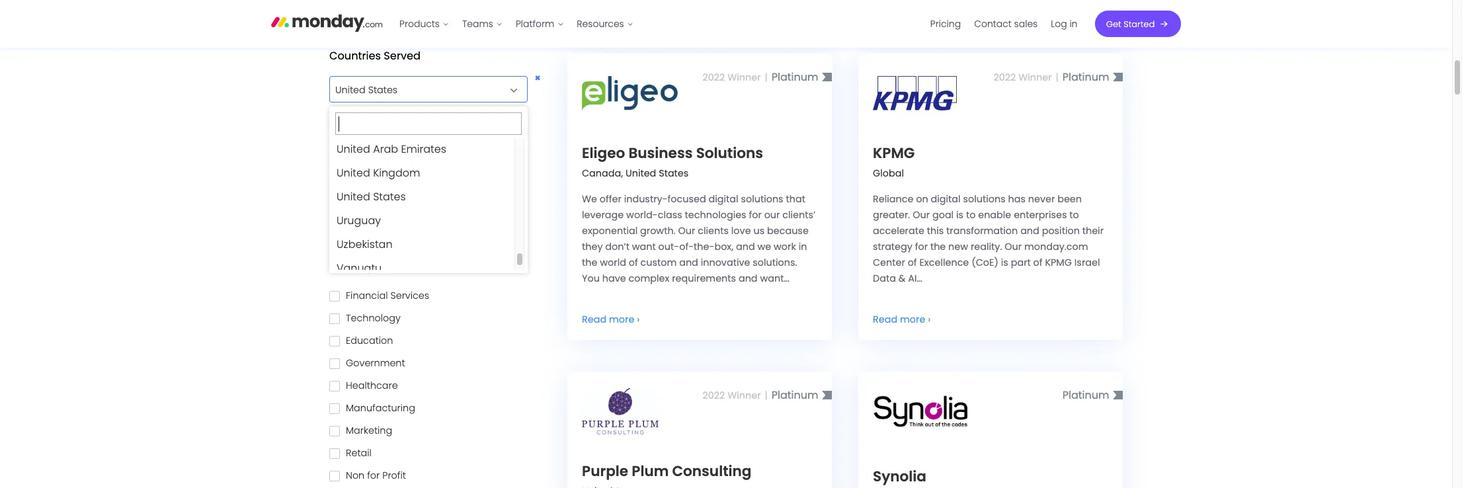 Task type: describe. For each thing, give the bounding box(es) containing it.
& inside reliance on digital solutions has never been greater. our goal is to enable enterprises to accelerate this transformation and position their strategy for the new reality. our monday.com center of excellence (coe) is part of kpmg israel data & ai…
[[899, 272, 906, 285]]

contact sales link
[[968, 13, 1045, 34]]

in inside we offer industry-focused digital solutions that leverage world-class technologies for our clients' exponential growth. our clients love us because they don't want out-of-the-box, and we work in the world of custom and innovative solutions. you have complex requirements and want…
[[799, 240, 807, 253]]

clients
[[698, 224, 729, 237]]

monday.com logo image
[[271, 8, 383, 36]]

strategy
[[873, 240, 913, 253]]

platform
[[516, 17, 555, 30]]

retail
[[346, 446, 372, 459]]

resources
[[577, 17, 625, 30]]

united for united kingdom
[[337, 165, 370, 181]]

reliance on digital solutions has never been greater. our goal is to enable enterprises to accelerate this transformation and position their strategy for the new reality. our monday.com center of excellence (coe) is part of kpmg israel data & ai…
[[873, 192, 1104, 285]]

industry-
[[624, 192, 668, 206]]

united kingdom option
[[333, 161, 515, 185]]

read more › for business
[[582, 313, 640, 326]]

2 horizontal spatial our
[[1005, 240, 1022, 253]]

› for business
[[637, 313, 640, 326]]

because
[[767, 224, 809, 237]]

1 horizontal spatial consulting
[[672, 461, 752, 482]]

business
[[629, 143, 693, 163]]

offered
[[371, 124, 409, 140]]

2022 for business
[[703, 71, 725, 84]]

get started
[[1107, 18, 1155, 30]]

0 horizontal spatial consulting
[[346, 154, 397, 167]]

ai…
[[908, 272, 923, 285]]

main element
[[393, 0, 1181, 48]]

on
[[916, 192, 928, 206]]

us
[[754, 224, 765, 237]]

custom development
[[346, 199, 449, 212]]

united for united arab emirates
[[337, 142, 370, 157]]

0 horizontal spatial is
[[956, 208, 964, 222]]

› for global
[[928, 313, 931, 326]]

served
[[384, 48, 421, 64]]

solutions.
[[753, 256, 797, 269]]

programs
[[386, 176, 433, 190]]

new
[[949, 240, 968, 253]]

requirements
[[672, 272, 736, 285]]

our inside we offer industry-focused digital solutions that leverage world-class technologies for our clients' exponential growth. our clients love us because they don't want out-of-the-box, and we work in the world of custom and innovative solutions. you have complex requirements and want…
[[678, 224, 695, 237]]

uzbekistan
[[337, 237, 393, 252]]

log
[[1052, 17, 1068, 30]]

kpmg global
[[873, 143, 915, 180]]

development for app development
[[368, 221, 431, 235]]

(coe)
[[972, 256, 999, 269]]

excellence
[[920, 256, 969, 269]]

none field containing × united states
[[329, 71, 543, 103]]

industry
[[329, 259, 373, 274]]

leverage
[[582, 208, 624, 222]]

implementation
[[409, 154, 484, 167]]

manufacturing
[[346, 401, 415, 414]]

purple
[[582, 461, 628, 482]]

pricing link
[[924, 13, 968, 34]]

center
[[873, 256, 905, 269]]

teams link
[[456, 13, 510, 34]]

products link
[[393, 13, 456, 34]]

none text field containing × united states
[[330, 71, 543, 103]]

digital inside reliance on digital solutions has never been greater. our goal is to enable enterprises to accelerate this transformation and position their strategy for the new reality. our monday.com center of excellence (coe) is part of kpmg israel data & ai…
[[931, 192, 961, 206]]

love
[[731, 224, 751, 237]]

united inside '× united states'
[[335, 83, 366, 97]]

vanuatu option
[[333, 257, 515, 280]]

and inside reliance on digital solutions has never been greater. our goal is to enable enterprises to accelerate this transformation and position their strategy for the new reality. our monday.com center of excellence (coe) is part of kpmg israel data & ai…
[[1021, 224, 1040, 237]]

reliance
[[873, 192, 914, 206]]

united states option
[[333, 185, 515, 209]]

platinum for kpmg
[[1063, 69, 1110, 85]]

app development
[[346, 221, 431, 235]]

solutions inside reliance on digital solutions has never been greater. our goal is to enable enterprises to accelerate this transformation and position their strategy for the new reality. our monday.com center of excellence (coe) is part of kpmg israel data & ai…
[[963, 192, 1006, 206]]

get started button
[[1095, 11, 1181, 37]]

innovative
[[701, 256, 750, 269]]

contact sales
[[975, 17, 1038, 30]]

financial services
[[346, 289, 429, 302]]

services
[[391, 289, 429, 302]]

states inside option
[[373, 189, 406, 204]]

don't
[[605, 240, 630, 253]]

have
[[602, 272, 626, 285]]

solutions inside eligeo business solutions canada, united states
[[696, 143, 763, 163]]

their
[[1083, 224, 1104, 237]]

service offered
[[329, 124, 409, 140]]

united states
[[337, 189, 406, 204]]

custom
[[641, 256, 677, 269]]

and down of-
[[679, 256, 698, 269]]

| for purple plum consulting
[[765, 389, 768, 402]]

custom
[[346, 199, 383, 212]]

of-
[[679, 240, 694, 253]]

eligeo business solutions canada, united states
[[582, 143, 763, 180]]

want
[[632, 240, 656, 253]]

consulting & implementation
[[346, 154, 484, 167]]

profit
[[383, 469, 406, 482]]

has
[[1008, 192, 1026, 206]]

uruguay option
[[333, 209, 515, 233]]

contact
[[975, 17, 1012, 30]]

1 horizontal spatial is
[[1001, 256, 1009, 269]]

eligeo
[[582, 143, 625, 163]]

data
[[873, 272, 896, 285]]

2022 winner | for purple plum consulting
[[703, 389, 768, 402]]

platform link
[[510, 13, 571, 34]]

non
[[346, 469, 365, 482]]

government
[[346, 356, 405, 369]]

united arab emirates option
[[333, 138, 515, 161]]

pricing
[[931, 17, 962, 30]]

united for united states
[[337, 189, 370, 204]]

countries served
[[329, 48, 421, 64]]

in inside log in link
[[1070, 17, 1078, 30]]

been
[[1058, 192, 1082, 206]]

2022 winner | for eligeo business solutions
[[703, 71, 768, 84]]

winner for kpmg
[[1019, 71, 1052, 84]]

israel
[[1075, 256, 1100, 269]]

platinum for eligeo business solutions
[[772, 69, 819, 85]]

development for custom development
[[386, 199, 449, 212]]

solutions partners
[[346, 11, 433, 24]]

read for business
[[582, 313, 607, 326]]

technology
[[346, 311, 401, 325]]

purple plum consulting
[[582, 461, 752, 482]]

this
[[927, 224, 944, 237]]

the-
[[694, 240, 715, 253]]

teams
[[463, 17, 494, 30]]



Task type: vqa. For each thing, say whether or not it's contained in the screenshot.
Development associated with Custom development
yes



Task type: locate. For each thing, give the bounding box(es) containing it.
0 vertical spatial states
[[368, 83, 398, 97]]

of down want
[[629, 256, 638, 269]]

1 horizontal spatial our
[[913, 208, 930, 222]]

consulting up training
[[346, 154, 397, 167]]

the inside reliance on digital solutions has never been greater. our goal is to enable enterprises to accelerate this transformation and position their strategy for the new reality. our monday.com center of excellence (coe) is part of kpmg israel data & ai…
[[931, 240, 946, 253]]

united up united states
[[337, 165, 370, 181]]

and left want…
[[739, 272, 758, 285]]

2 more from the left
[[900, 313, 926, 326]]

in
[[1070, 17, 1078, 30], [799, 240, 807, 253]]

1 vertical spatial solutions
[[696, 143, 763, 163]]

0 horizontal spatial ›
[[637, 313, 640, 326]]

our
[[764, 208, 780, 222]]

in right "work"
[[799, 240, 807, 253]]

more
[[609, 313, 635, 326], [900, 313, 926, 326]]

healthcare
[[346, 379, 398, 392]]

united kingdom
[[337, 165, 420, 181]]

0 horizontal spatial to
[[966, 208, 976, 222]]

offer
[[600, 192, 622, 206]]

0 horizontal spatial more
[[609, 313, 635, 326]]

for up us
[[749, 208, 762, 222]]

we
[[582, 192, 597, 206]]

1 horizontal spatial of
[[908, 256, 917, 269]]

more for business
[[609, 313, 635, 326]]

work
[[774, 240, 796, 253]]

the inside we offer industry-focused digital solutions that leverage world-class technologies for our clients' exponential growth. our clients love us because they don't want out-of-the-box, and we work in the world of custom and innovative solutions. you have complex requirements and want…
[[582, 256, 598, 269]]

0 vertical spatial &
[[399, 154, 406, 167]]

winner for purple plum consulting
[[728, 389, 761, 402]]

states inside '× united states'
[[368, 83, 398, 97]]

training programs
[[346, 176, 433, 190]]

consulting right plum
[[672, 461, 752, 482]]

development down programs
[[386, 199, 449, 212]]

states inside eligeo business solutions canada, united states
[[659, 167, 689, 180]]

consulting
[[346, 154, 397, 167], [672, 461, 752, 482]]

0 horizontal spatial &
[[399, 154, 406, 167]]

non for profit
[[346, 469, 406, 482]]

read
[[582, 313, 607, 326], [873, 313, 898, 326]]

kpmg down monday.com
[[1045, 256, 1072, 269]]

that
[[786, 192, 806, 206]]

1 vertical spatial kpmg
[[1045, 256, 1072, 269]]

and down "enterprises"
[[1021, 224, 1040, 237]]

world-
[[626, 208, 658, 222]]

solutions up our
[[741, 192, 784, 206]]

0 vertical spatial our
[[913, 208, 930, 222]]

digital up goal
[[931, 192, 961, 206]]

resources link
[[571, 13, 640, 34]]

app
[[346, 221, 365, 235]]

the down this
[[931, 240, 946, 253]]

0 vertical spatial for
[[749, 208, 762, 222]]

1 horizontal spatial solutions
[[696, 143, 763, 163]]

0 horizontal spatial solutions
[[346, 11, 388, 24]]

of for global
[[1034, 256, 1043, 269]]

states down business
[[659, 167, 689, 180]]

of right part
[[1034, 256, 1043, 269]]

solutions up focused on the top of page
[[696, 143, 763, 163]]

×
[[535, 71, 541, 85]]

0 vertical spatial the
[[931, 240, 946, 253]]

1 horizontal spatial read
[[873, 313, 898, 326]]

global
[[873, 167, 904, 180]]

list box containing united arab emirates
[[333, 138, 525, 280]]

1 horizontal spatial in
[[1070, 17, 1078, 30]]

focused
[[668, 192, 706, 206]]

sales
[[1015, 17, 1038, 30]]

log in link
[[1045, 13, 1085, 34]]

uruguay
[[337, 213, 381, 228]]

& right arab
[[399, 154, 406, 167]]

1 vertical spatial development
[[368, 221, 431, 235]]

digital up technologies
[[709, 192, 739, 206]]

× united states
[[335, 71, 541, 97]]

greater.
[[873, 208, 910, 222]]

and down "love"
[[736, 240, 755, 253]]

kpmg up global at the top of page
[[873, 143, 915, 163]]

0 horizontal spatial read
[[582, 313, 607, 326]]

partners
[[391, 11, 431, 24]]

and
[[1021, 224, 1040, 237], [736, 240, 755, 253], [679, 256, 698, 269], [739, 272, 758, 285]]

list containing products
[[393, 0, 640, 48]]

1 more from the left
[[609, 313, 635, 326]]

0 horizontal spatial for
[[367, 469, 380, 482]]

get
[[1107, 18, 1122, 30]]

our up of-
[[678, 224, 695, 237]]

0 horizontal spatial digital
[[709, 192, 739, 206]]

› down excellence
[[928, 313, 931, 326]]

1 horizontal spatial to
[[1070, 208, 1079, 222]]

the up you
[[582, 256, 598, 269]]

transformation
[[947, 224, 1018, 237]]

2 vertical spatial our
[[1005, 240, 1022, 253]]

2 read more › from the left
[[873, 313, 931, 326]]

2 read from the left
[[873, 313, 898, 326]]

is
[[956, 208, 964, 222], [1001, 256, 1009, 269]]

they
[[582, 240, 603, 253]]

winner for eligeo business solutions
[[728, 71, 761, 84]]

read more › down ai…
[[873, 313, 931, 326]]

is left part
[[1001, 256, 1009, 269]]

1 vertical spatial &
[[899, 272, 906, 285]]

our
[[913, 208, 930, 222], [678, 224, 695, 237], [1005, 240, 1022, 253]]

our down on
[[913, 208, 930, 222]]

0 horizontal spatial read more ›
[[582, 313, 640, 326]]

for inside we offer industry-focused digital solutions that leverage world-class technologies for our clients' exponential growth. our clients love us because they don't want out-of-the-box, and we work in the world of custom and innovative solutions. you have complex requirements and want…
[[749, 208, 762, 222]]

0 horizontal spatial kpmg
[[873, 143, 915, 163]]

for down this
[[915, 240, 928, 253]]

class
[[658, 208, 682, 222]]

box,
[[715, 240, 734, 253]]

list box
[[333, 138, 525, 280]]

| for eligeo business solutions
[[765, 71, 768, 84]]

2 vertical spatial for
[[367, 469, 380, 482]]

for inside reliance on digital solutions has never been greater. our goal is to enable enterprises to accelerate this transformation and position their strategy for the new reality. our monday.com center of excellence (coe) is part of kpmg israel data & ai…
[[915, 240, 928, 253]]

0 vertical spatial kpmg
[[873, 143, 915, 163]]

goal
[[933, 208, 954, 222]]

list
[[393, 0, 640, 48]]

read more › down have
[[582, 313, 640, 326]]

0 horizontal spatial in
[[799, 240, 807, 253]]

1 vertical spatial the
[[582, 256, 598, 269]]

info icon image
[[433, 11, 444, 22]]

› down complex in the left bottom of the page
[[637, 313, 640, 326]]

1 to from the left
[[966, 208, 976, 222]]

2022 for global
[[994, 71, 1016, 84]]

enable
[[978, 208, 1012, 222]]

2 horizontal spatial of
[[1034, 256, 1043, 269]]

vanuatu
[[337, 261, 382, 276]]

our up part
[[1005, 240, 1022, 253]]

states down kingdom
[[373, 189, 406, 204]]

want…
[[760, 272, 790, 285]]

united up industry-
[[626, 167, 656, 180]]

solutions up countries served
[[346, 11, 388, 24]]

2 solutions from the left
[[963, 192, 1006, 206]]

to up 'transformation'
[[966, 208, 976, 222]]

for right non
[[367, 469, 380, 482]]

exponential
[[582, 224, 638, 237]]

united up uruguay on the top left of page
[[337, 189, 370, 204]]

0 vertical spatial in
[[1070, 17, 1078, 30]]

uzbekistan option
[[333, 233, 515, 257]]

2 digital from the left
[[931, 192, 961, 206]]

is right goal
[[956, 208, 964, 222]]

1 horizontal spatial &
[[899, 272, 906, 285]]

of up ai…
[[908, 256, 917, 269]]

growth.
[[640, 224, 676, 237]]

products
[[400, 17, 440, 30]]

0 horizontal spatial solutions
[[741, 192, 784, 206]]

None field
[[329, 71, 543, 103]]

development down custom development
[[368, 221, 431, 235]]

financial
[[346, 289, 388, 302]]

›
[[637, 313, 640, 326], [928, 313, 931, 326]]

2 › from the left
[[928, 313, 931, 326]]

|
[[765, 71, 768, 84], [1056, 71, 1059, 84], [765, 389, 768, 402]]

0 horizontal spatial our
[[678, 224, 695, 237]]

part
[[1011, 256, 1031, 269]]

united inside eligeo business solutions canada, united states
[[626, 167, 656, 180]]

out-
[[659, 240, 679, 253]]

1 › from the left
[[637, 313, 640, 326]]

digital inside we offer industry-focused digital solutions that leverage world-class technologies for our clients' exponential growth. our clients love us because they don't want out-of-the-box, and we work in the world of custom and innovative solutions. you have complex requirements and want…
[[709, 192, 739, 206]]

solutions inside we offer industry-focused digital solutions that leverage world-class technologies for our clients' exponential growth. our clients love us because they don't want out-of-the-box, and we work in the world of custom and innovative solutions. you have complex requirements and want…
[[741, 192, 784, 206]]

kpmg inside reliance on digital solutions has never been greater. our goal is to enable enterprises to accelerate this transformation and position their strategy for the new reality. our monday.com center of excellence (coe) is part of kpmg israel data & ai…
[[1045, 256, 1072, 269]]

education
[[346, 334, 393, 347]]

read for global
[[873, 313, 898, 326]]

2022 winner |
[[703, 71, 768, 84], [994, 71, 1059, 84], [703, 389, 768, 402]]

1 of from the left
[[629, 256, 638, 269]]

| for kpmg
[[1056, 71, 1059, 84]]

1 horizontal spatial for
[[749, 208, 762, 222]]

solutions
[[346, 11, 388, 24], [696, 143, 763, 163]]

2022
[[703, 71, 725, 84], [994, 71, 1016, 84], [703, 389, 725, 402]]

solutions up enable
[[963, 192, 1006, 206]]

monday.com
[[1025, 240, 1089, 253]]

1 horizontal spatial the
[[931, 240, 946, 253]]

to down 'been'
[[1070, 208, 1079, 222]]

1 horizontal spatial more
[[900, 313, 926, 326]]

synolia
[[873, 466, 927, 487]]

2 horizontal spatial for
[[915, 240, 928, 253]]

service
[[329, 124, 368, 140]]

3 of from the left
[[1034, 256, 1043, 269]]

0 vertical spatial solutions
[[346, 11, 388, 24]]

read down data
[[873, 313, 898, 326]]

0 vertical spatial is
[[956, 208, 964, 222]]

states down countries served
[[368, 83, 398, 97]]

1 vertical spatial in
[[799, 240, 807, 253]]

0 horizontal spatial the
[[582, 256, 598, 269]]

read more › for global
[[873, 313, 931, 326]]

started
[[1124, 18, 1155, 30]]

1 read more › from the left
[[582, 313, 640, 326]]

1 horizontal spatial solutions
[[963, 192, 1006, 206]]

enterprises
[[1014, 208, 1067, 222]]

1 horizontal spatial kpmg
[[1045, 256, 1072, 269]]

None text field
[[330, 71, 543, 103]]

united down countries
[[335, 83, 366, 97]]

world
[[600, 256, 626, 269]]

0 horizontal spatial of
[[629, 256, 638, 269]]

united inside 'option'
[[337, 142, 370, 157]]

1 vertical spatial for
[[915, 240, 928, 253]]

0 vertical spatial consulting
[[346, 154, 397, 167]]

None search field
[[335, 112, 522, 135]]

read down you
[[582, 313, 607, 326]]

position
[[1042, 224, 1080, 237]]

1 vertical spatial states
[[659, 167, 689, 180]]

technologies
[[685, 208, 747, 222]]

1 read from the left
[[582, 313, 607, 326]]

in right log
[[1070, 17, 1078, 30]]

1 digital from the left
[[709, 192, 739, 206]]

more down have
[[609, 313, 635, 326]]

1 vertical spatial consulting
[[672, 461, 752, 482]]

countries
[[329, 48, 381, 64]]

we
[[758, 240, 771, 253]]

2 of from the left
[[908, 256, 917, 269]]

1 vertical spatial is
[[1001, 256, 1009, 269]]

more for global
[[900, 313, 926, 326]]

0 vertical spatial development
[[386, 199, 449, 212]]

1 solutions from the left
[[741, 192, 784, 206]]

1 horizontal spatial digital
[[931, 192, 961, 206]]

platinum for purple plum consulting
[[772, 388, 819, 403]]

1 vertical spatial our
[[678, 224, 695, 237]]

accelerate
[[873, 224, 925, 237]]

of for business
[[629, 256, 638, 269]]

you
[[582, 272, 600, 285]]

2 vertical spatial states
[[373, 189, 406, 204]]

1 horizontal spatial ›
[[928, 313, 931, 326]]

& left ai…
[[899, 272, 906, 285]]

2 to from the left
[[1070, 208, 1079, 222]]

united down service at top
[[337, 142, 370, 157]]

emirates
[[401, 142, 446, 157]]

1 horizontal spatial read more ›
[[873, 313, 931, 326]]

of inside we offer industry-focused digital solutions that leverage world-class technologies for our clients' exponential growth. our clients love us because they don't want out-of-the-box, and we work in the world of custom and innovative solutions. you have complex requirements and want…
[[629, 256, 638, 269]]

more down ai…
[[900, 313, 926, 326]]

2022 winner | for kpmg
[[994, 71, 1059, 84]]



